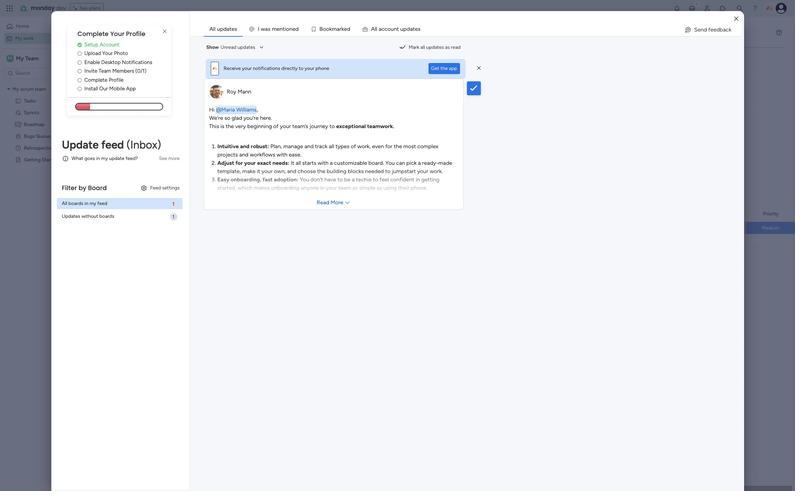 Task type: describe. For each thing, give the bounding box(es) containing it.
today
[[117, 111, 136, 120]]

3 o from the left
[[326, 26, 330, 32]]

mark all updates as read button
[[397, 42, 464, 53]]

adjust for your exact needs:
[[218, 160, 290, 166]]

your inside you don't have to be a techie to feel confident in getting started, which makes onboarding anyone in your team as simple as using their phone.
[[326, 185, 337, 191]]

setup account link
[[78, 41, 171, 49]]

updates
[[62, 214, 80, 220]]

workspace selection element
[[7, 54, 40, 63]]

a inside you don't have to be a techie to feel confident in getting started, which makes onboarding anyone in your team as simple as using their phone.
[[352, 176, 355, 183]]

updates for show
[[238, 44, 255, 50]]

customize
[[232, 58, 256, 64]]

building
[[327, 168, 347, 175]]

0 left 'feed'
[[139, 188, 142, 194]]

Filter dashboard by text search field
[[102, 55, 167, 67]]

have
[[325, 176, 336, 183]]

of inside plan, manage and track all types of work, even for the most complex projects and workflows with ease.
[[351, 143, 356, 150]]

0 items
[[139, 188, 155, 194]]

items inside 'past dates / 0 items'
[[161, 88, 173, 94]]

m
[[8, 55, 12, 61]]

updates without boards
[[62, 214, 114, 220]]

1 k from the left
[[330, 26, 332, 32]]

all for starts
[[296, 160, 301, 166]]

feed settings button
[[138, 183, 183, 194]]

my work
[[15, 35, 34, 41]]

/ for past dates / 0 items
[[152, 86, 155, 95]]

notifications image
[[674, 5, 681, 12]]

item
[[173, 213, 183, 219]]

notifications
[[122, 59, 152, 65]]

maria williams image
[[776, 3, 788, 14]]

(0/1)
[[135, 68, 147, 74]]

done
[[194, 58, 205, 64]]

workspace image
[[7, 55, 14, 62]]

feed
[[150, 185, 161, 191]]

all for all updates
[[210, 26, 216, 32]]

d for i w a s m e n t i o n e d
[[296, 26, 299, 32]]

items inside today / 0 items
[[147, 113, 159, 119]]

of inside hi @maria williams , we're so glad you're here. this is the very beginning of your team's journey to exceptional teamwork.
[[274, 123, 279, 130]]

complete for complete your profile
[[78, 29, 109, 38]]

3 e from the left
[[344, 26, 347, 32]]

week for next
[[132, 161, 149, 170]]

as inside button
[[445, 44, 450, 50]]

public board image for getting started
[[15, 157, 22, 163]]

hide
[[183, 58, 193, 64]]

notifications
[[253, 66, 280, 71]]

mobile
[[109, 86, 125, 92]]

in up updates without boards
[[85, 201, 88, 207]]

queue
[[36, 133, 50, 139]]

1 horizontal spatial boards
[[99, 214, 114, 220]]

see plans
[[80, 5, 101, 11]]

the inside hi @maria williams , we're so glad you're here. this is the very beginning of your team's journey to exceptional teamwork.
[[226, 123, 234, 130]]

1 vertical spatial dapulse x slim image
[[478, 65, 481, 71]]

ease.
[[289, 151, 302, 158]]

the inside button
[[441, 65, 448, 71]]

/ for next week /
[[150, 161, 153, 170]]

mark
[[409, 44, 420, 50]]

started,
[[218, 185, 237, 191]]

Search in workspace field
[[15, 69, 58, 77]]

you inside it all starts with a customizable board. you can pick a ready-made template, make it your own, and choose the building blocks needed to jumpstart your work.
[[386, 160, 395, 166]]

invite members image
[[705, 5, 712, 12]]

1 vertical spatial for
[[236, 160, 243, 166]]

complex
[[418, 143, 439, 150]]

enable
[[84, 59, 100, 65]]

enable desktop notifications
[[84, 59, 152, 65]]

complete for complete profile
[[84, 77, 107, 83]]

feedback
[[709, 26, 732, 33]]

filter
[[62, 184, 77, 192]]

roadmap
[[24, 122, 45, 127]]

easy
[[218, 176, 230, 183]]

complete your profile
[[78, 29, 145, 38]]

update
[[62, 138, 99, 151]]

1 l from the left
[[375, 26, 376, 32]]

tab list containing all updates
[[204, 22, 742, 36]]

circle o image for enable
[[78, 60, 82, 65]]

to left be
[[338, 176, 343, 183]]

easy onboarding, fast adoption:
[[218, 176, 299, 183]]

w
[[261, 26, 265, 32]]

my for my scrum team
[[12, 86, 19, 92]]

0 horizontal spatial updates
[[217, 26, 237, 32]]

settings
[[162, 185, 180, 191]]

see plans button
[[70, 3, 104, 14]]

pick
[[407, 160, 417, 166]]

a right a
[[379, 26, 382, 32]]

items inside this week / 0 items
[[158, 138, 170, 144]]

1 left the "item"
[[170, 213, 172, 219]]

2 t from the left
[[397, 26, 399, 32]]

medium
[[763, 225, 780, 231]]

send
[[695, 26, 708, 33]]

week for this
[[131, 136, 147, 145]]

exceptional
[[337, 123, 366, 130]]

2 c from the left
[[385, 26, 388, 32]]

setup account
[[84, 42, 120, 48]]

even
[[372, 143, 384, 150]]

check circle image
[[78, 42, 82, 47]]

see more
[[159, 156, 180, 162]]

starts
[[303, 160, 317, 166]]

your up make
[[244, 160, 256, 166]]

read more
[[317, 199, 344, 206]]

this week / 0 items
[[117, 136, 170, 145]]

types
[[336, 143, 350, 150]]

app
[[126, 86, 136, 92]]

your for profile
[[110, 29, 125, 38]]

to right directly
[[299, 66, 304, 71]]

p
[[404, 26, 407, 32]]

a right b
[[337, 26, 340, 32]]

next week /
[[117, 161, 155, 170]]

/ for this week / 0 items
[[149, 136, 152, 145]]

monday dev
[[31, 4, 66, 12]]

1 for updates without boards
[[173, 214, 175, 220]]

1 horizontal spatial as
[[377, 185, 382, 191]]

home
[[16, 23, 29, 29]]

bugs queue
[[24, 133, 50, 139]]

exact
[[257, 160, 271, 166]]

0 horizontal spatial as
[[353, 185, 358, 191]]

it
[[257, 168, 260, 175]]

4 e from the left
[[415, 26, 418, 32]]

2 s from the left
[[418, 26, 421, 32]]

get
[[432, 65, 440, 71]]

to inside it all starts with a customizable board. you can pick a ready-made template, make it your own, and choose the building blocks needed to jumpstart your work.
[[386, 168, 391, 175]]

which
[[238, 185, 253, 191]]

b
[[320, 26, 323, 32]]

your down customize
[[242, 66, 252, 71]]

circle o image for complete
[[78, 78, 82, 83]]

1 vertical spatial profile
[[109, 77, 124, 83]]

2 d from the left
[[347, 26, 351, 32]]

what
[[72, 156, 83, 162]]

a up "building"
[[330, 160, 333, 166]]

and left robust:
[[240, 143, 250, 150]]

what goes in my update feed?
[[72, 156, 138, 162]]

for inside plan, manage and track all types of work, even for the most complex projects and workflows with ease.
[[386, 143, 393, 150]]

my for my work
[[15, 35, 22, 41]]

getting started
[[24, 157, 58, 163]]

work.
[[430, 168, 443, 175]]

priority
[[764, 211, 779, 217]]

jumpstart
[[392, 168, 416, 175]]

you inside you don't have to be a techie to feel confident in getting started, which makes onboarding anyone in your team as simple as using their phone.
[[300, 176, 309, 183]]

see for see plans
[[80, 5, 88, 11]]

0 vertical spatial profile
[[126, 29, 145, 38]]

robust:
[[251, 143, 269, 150]]

inbox image
[[689, 5, 696, 12]]

invite team members (0/1)
[[84, 68, 147, 74]]

show unread updates
[[207, 44, 255, 50]]

bugs
[[24, 133, 35, 139]]

simple
[[359, 185, 376, 191]]

1 t from the left
[[283, 26, 285, 32]]

my for update
[[101, 156, 108, 162]]

the inside plan, manage and track all types of work, even for the most complex projects and workflows with ease.
[[394, 143, 402, 150]]

started
[[42, 157, 58, 163]]

roy mann
[[227, 88, 252, 95]]

your down ready-
[[418, 168, 429, 175]]

getting
[[422, 176, 440, 183]]

using
[[384, 185, 397, 191]]

plan,
[[271, 143, 282, 150]]

@maria
[[216, 106, 235, 113]]

by
[[79, 184, 86, 192]]

your up fast
[[262, 168, 273, 175]]

and left track
[[305, 143, 314, 150]]

i
[[285, 26, 286, 32]]

1 vertical spatial feed
[[97, 201, 107, 207]]

getting
[[24, 157, 41, 163]]

mann
[[238, 88, 252, 95]]

2 e from the left
[[293, 26, 296, 32]]

0 inside 'past dates / 0 items'
[[157, 88, 160, 94]]

anyone
[[301, 185, 319, 191]]

board
[[88, 184, 107, 192]]

adoption:
[[274, 176, 299, 183]]

a l l a c c o u n t u p d a t e s
[[371, 26, 421, 32]]

ready-
[[423, 160, 439, 166]]

sprints
[[24, 110, 39, 116]]



Task type: locate. For each thing, give the bounding box(es) containing it.
0 inside today / 0 items
[[143, 113, 146, 119]]

as down techie
[[353, 185, 358, 191]]

1 horizontal spatial dapulse x slim image
[[478, 65, 481, 71]]

boards right without
[[99, 214, 114, 220]]

team up complete profile
[[99, 68, 111, 74]]

my work button
[[4, 33, 75, 44]]

you down choose
[[300, 176, 309, 183]]

journey
[[310, 123, 328, 130]]

0 vertical spatial with
[[277, 151, 288, 158]]

0 horizontal spatial boards
[[69, 201, 83, 207]]

feed down board
[[97, 201, 107, 207]]

1 vertical spatial public board image
[[15, 157, 22, 163]]

0 vertical spatial my
[[101, 156, 108, 162]]

circle o image down check circle icon on the top
[[78, 51, 82, 56]]

very
[[236, 123, 246, 130]]

1 circle o image from the top
[[78, 69, 82, 74]]

2 horizontal spatial all
[[421, 44, 425, 50]]

adjust
[[218, 160, 234, 166]]

0 vertical spatial you
[[386, 160, 395, 166]]

1 vertical spatial see
[[159, 156, 167, 162]]

all right it
[[296, 160, 301, 166]]

0 horizontal spatial my
[[90, 201, 96, 207]]

don't
[[311, 176, 323, 183]]

l left p
[[375, 26, 376, 32]]

2 vertical spatial circle o image
[[78, 78, 82, 83]]

0 vertical spatial public board image
[[15, 98, 22, 104]]

3 circle o image from the top
[[78, 78, 82, 83]]

circle o image for invite
[[78, 69, 82, 74]]

manage
[[284, 143, 303, 150]]

circle o image left enable
[[78, 60, 82, 65]]

williams
[[236, 106, 257, 113]]

1 horizontal spatial team
[[99, 68, 111, 74]]

it all starts with a customizable board. you can pick a ready-made template, make it your own, and choose the building blocks needed to jumpstart your work.
[[218, 160, 453, 175]]

1 vertical spatial team
[[339, 185, 351, 191]]

their
[[398, 185, 410, 191]]

all inside tab list
[[210, 26, 216, 32]]

0 right today at the left top
[[143, 113, 146, 119]]

a right i
[[265, 26, 268, 32]]

2 l from the left
[[376, 26, 378, 32]]

1 down settings
[[173, 214, 175, 220]]

in down don't
[[321, 185, 325, 191]]

with down plan, manage and track all types of work, even for the most complex projects and workflows with ease.
[[318, 160, 329, 166]]

all up updates
[[62, 201, 67, 207]]

the up don't
[[318, 168, 326, 175]]

1 item
[[170, 213, 183, 219]]

2 horizontal spatial updates
[[427, 44, 444, 50]]

1 vertical spatial all
[[329, 143, 334, 150]]

0 vertical spatial all
[[210, 26, 216, 32]]

install our mobile app
[[84, 86, 136, 92]]

0 horizontal spatial all
[[296, 160, 301, 166]]

today / 0 items
[[117, 111, 159, 120]]

3 n from the left
[[394, 26, 397, 32]]

0 inside this week / 0 items
[[154, 138, 157, 144]]

option
[[0, 83, 88, 84]]

items
[[206, 58, 218, 64], [161, 88, 173, 94], [147, 113, 159, 119], [158, 138, 170, 144], [143, 188, 155, 194]]

u right a
[[401, 26, 404, 32]]

None search field
[[102, 55, 167, 67]]

o left p
[[388, 26, 391, 32]]

my for feed
[[90, 201, 96, 207]]

blocks
[[348, 168, 364, 175]]

1 vertical spatial of
[[351, 143, 356, 150]]

this inside hi @maria williams , we're so glad you're here. this is the very beginning of your team's journey to exceptional teamwork.
[[209, 123, 219, 130]]

account
[[100, 42, 120, 48]]

week right next at the left top of the page
[[132, 161, 149, 170]]

2 horizontal spatial t
[[413, 26, 415, 32]]

my inside button
[[15, 35, 22, 41]]

1 public board image from the top
[[15, 98, 22, 104]]

team inside list box
[[35, 86, 46, 92]]

1 o from the left
[[286, 26, 290, 32]]

all up show
[[210, 26, 216, 32]]

c
[[382, 26, 385, 32], [385, 26, 388, 32]]

read
[[451, 44, 461, 50]]

a
[[265, 26, 268, 32], [337, 26, 340, 32], [379, 26, 382, 32], [410, 26, 413, 32], [330, 160, 333, 166], [418, 160, 421, 166], [352, 176, 355, 183]]

desktop
[[101, 59, 121, 65]]

e right i
[[293, 26, 296, 32]]

1 up 1 item
[[173, 201, 175, 207]]

my work
[[104, 26, 151, 42]]

install our mobile app link
[[78, 85, 171, 93]]

e right p
[[415, 26, 418, 32]]

1 circle o image from the top
[[78, 51, 82, 56]]

0 vertical spatial team
[[35, 86, 46, 92]]

1 horizontal spatial all
[[210, 26, 216, 32]]

with inside plan, manage and track all types of work, even for the most complex projects and workflows with ease.
[[277, 151, 288, 158]]

all inside the mark all updates as read button
[[421, 44, 425, 50]]

tab list
[[204, 22, 742, 36]]

1 vertical spatial boards
[[99, 214, 114, 220]]

in right goes
[[96, 156, 100, 162]]

m left 'r'
[[332, 26, 337, 32]]

0 horizontal spatial team
[[35, 86, 46, 92]]

it
[[291, 160, 295, 166]]

1
[[173, 201, 175, 207], [170, 213, 172, 219], [173, 214, 175, 220]]

2 m from the left
[[332, 26, 337, 32]]

2 horizontal spatial n
[[394, 26, 397, 32]]

track
[[315, 143, 328, 150]]

circle o image left complete profile
[[78, 78, 82, 83]]

1 vertical spatial team
[[99, 68, 111, 74]]

team right scrum
[[35, 86, 46, 92]]

a right be
[[352, 176, 355, 183]]

0 horizontal spatial you
[[300, 176, 309, 183]]

e left i
[[277, 26, 280, 32]]

items right done
[[206, 58, 218, 64]]

circle o image for install
[[78, 86, 82, 92]]

complete profile link
[[78, 76, 171, 84]]

3 t from the left
[[413, 26, 415, 32]]

3 d from the left
[[407, 26, 410, 32]]

circle o image for upload
[[78, 51, 82, 56]]

1 vertical spatial circle o image
[[78, 60, 82, 65]]

this up update
[[117, 136, 129, 145]]

search everything image
[[737, 5, 744, 12]]

1 horizontal spatial for
[[386, 143, 393, 150]]

my for my work
[[104, 26, 120, 42]]

team inside invite team members (0/1) link
[[99, 68, 111, 74]]

o left 'r'
[[323, 26, 326, 32]]

and inside it all starts with a customizable board. you can pick a ready-made template, make it your own, and choose the building blocks needed to jumpstart your work.
[[287, 168, 297, 175]]

0
[[157, 88, 160, 94], [143, 113, 146, 119], [154, 138, 157, 144], [139, 188, 142, 194]]

1 vertical spatial this
[[117, 136, 129, 145]]

1 horizontal spatial d
[[347, 26, 351, 32]]

updates inside button
[[427, 44, 444, 50]]

team for invite
[[99, 68, 111, 74]]

1 vertical spatial circle o image
[[78, 86, 82, 92]]

u
[[391, 26, 394, 32], [401, 26, 404, 32]]

get the app
[[432, 65, 458, 71]]

m for e
[[272, 26, 277, 32]]

d right i
[[296, 26, 299, 32]]

t
[[283, 26, 285, 32], [397, 26, 399, 32], [413, 26, 415, 32]]

2 circle o image from the top
[[78, 86, 82, 92]]

circle o image inside invite team members (0/1) link
[[78, 69, 82, 74]]

and down intuitive and robust:
[[240, 151, 249, 158]]

1 n from the left
[[280, 26, 283, 32]]

to up the feel
[[386, 168, 391, 175]]

s right w
[[268, 26, 271, 32]]

0 vertical spatial complete
[[78, 29, 109, 38]]

0 vertical spatial feed
[[101, 138, 124, 151]]

0 vertical spatial dapulse x slim image
[[161, 27, 169, 36]]

a right "pick"
[[418, 160, 421, 166]]

dapulse x slim image right 'app'
[[478, 65, 481, 71]]

circle o image inside enable desktop notifications 'link'
[[78, 60, 82, 65]]

my left update
[[101, 156, 108, 162]]

circle o image
[[78, 51, 82, 56], [78, 60, 82, 65], [78, 78, 82, 83]]

updates up unread
[[217, 26, 237, 32]]

1 horizontal spatial team
[[339, 185, 351, 191]]

1 horizontal spatial you
[[386, 160, 395, 166]]

0 horizontal spatial k
[[330, 26, 332, 32]]

circle o image inside complete profile link
[[78, 78, 82, 83]]

feed?
[[126, 156, 138, 162]]

team down be
[[339, 185, 351, 191]]

2 vertical spatial all
[[296, 160, 301, 166]]

circle o image
[[78, 69, 82, 74], [78, 86, 82, 92]]

0 vertical spatial circle o image
[[78, 51, 82, 56]]

roy
[[227, 88, 237, 95]]

your left phone
[[305, 66, 315, 71]]

your down have
[[326, 185, 337, 191]]

updates for mark
[[427, 44, 444, 50]]

o right w
[[286, 26, 290, 32]]

1 d from the left
[[296, 26, 299, 32]]

more
[[331, 199, 344, 206]]

with inside it all starts with a customizable board. you can pick a ready-made template, make it your own, and choose the building blocks needed to jumpstart your work.
[[318, 160, 329, 166]]

for right even at the top
[[386, 143, 393, 150]]

my inside list box
[[12, 86, 19, 92]]

to
[[299, 66, 304, 71], [330, 123, 335, 130], [386, 168, 391, 175], [338, 176, 343, 183], [373, 176, 379, 183]]

1 horizontal spatial of
[[351, 143, 356, 150]]

team's
[[293, 123, 308, 130]]

1 horizontal spatial k
[[342, 26, 344, 32]]

circle o image inside upload your photo link
[[78, 51, 82, 56]]

install
[[84, 86, 98, 92]]

all inside it all starts with a customizable board. you can pick a ready-made template, make it your own, and choose the building blocks needed to jumpstart your work.
[[296, 160, 301, 166]]

1 e from the left
[[277, 26, 280, 32]]

select product image
[[6, 5, 13, 12]]

your left team's
[[280, 123, 291, 130]]

apps image
[[720, 5, 727, 12]]

1 horizontal spatial see
[[159, 156, 167, 162]]

the right the "get"
[[441, 65, 448, 71]]

1 horizontal spatial s
[[418, 26, 421, 32]]

updates left read
[[427, 44, 444, 50]]

1 m from the left
[[272, 26, 277, 32]]

1 image
[[695, 0, 701, 8]]

all for updates
[[421, 44, 425, 50]]

caret down image
[[7, 87, 10, 92]]

work,
[[358, 143, 371, 150]]

as left read
[[445, 44, 450, 50]]

team inside you don't have to be a techie to feel confident in getting started, which makes onboarding anyone in your team as simple as using their phone.
[[339, 185, 351, 191]]

0 vertical spatial week
[[131, 136, 147, 145]]

m for a
[[332, 26, 337, 32]]

most
[[404, 143, 416, 150]]

my inside workspace selection element
[[16, 55, 24, 62]]

0 horizontal spatial s
[[268, 26, 271, 32]]

0 horizontal spatial this
[[117, 136, 129, 145]]

o right b
[[326, 26, 330, 32]]

0 vertical spatial of
[[274, 123, 279, 130]]

past dates / 0 items
[[117, 86, 173, 95]]

0 horizontal spatial m
[[272, 26, 277, 32]]

your
[[110, 29, 125, 38], [102, 50, 113, 57]]

1 s from the left
[[268, 26, 271, 32]]

fast
[[263, 176, 273, 183]]

1 horizontal spatial this
[[209, 123, 219, 130]]

your inside hi @maria williams , we're so glad you're here. this is the very beginning of your team's journey to exceptional teamwork.
[[280, 123, 291, 130]]

circle o image left install
[[78, 86, 82, 92]]

hi @maria williams , we're so glad you're here. this is the very beginning of your team's journey to exceptional teamwork.
[[209, 106, 395, 130]]

1 horizontal spatial t
[[397, 26, 399, 32]]

send feedback
[[695, 26, 732, 33]]

your for photo
[[102, 50, 113, 57]]

updates up customize
[[238, 44, 255, 50]]

2 k from the left
[[342, 26, 344, 32]]

of left work,
[[351, 143, 356, 150]]

u left p
[[391, 26, 394, 32]]

2 public board image from the top
[[15, 157, 22, 163]]

1 horizontal spatial all
[[329, 143, 334, 150]]

0 vertical spatial see
[[80, 5, 88, 11]]

for
[[386, 143, 393, 150], [236, 160, 243, 166]]

profile down invite team members (0/1)
[[109, 77, 124, 83]]

a right p
[[410, 26, 413, 32]]

to down needed
[[373, 176, 379, 183]]

needs:
[[273, 160, 290, 166]]

work
[[23, 35, 34, 41]]

with up needs:
[[277, 151, 288, 158]]

public board image for tasks
[[15, 98, 22, 104]]

2 horizontal spatial d
[[407, 26, 410, 32]]

see for see more
[[159, 156, 167, 162]]

you left can
[[386, 160, 395, 166]]

n left i
[[280, 26, 283, 32]]

0 right 'dates'
[[157, 88, 160, 94]]

in
[[96, 156, 100, 162], [416, 176, 420, 183], [321, 185, 325, 191], [85, 201, 88, 207]]

0 horizontal spatial see
[[80, 5, 88, 11]]

board.
[[369, 160, 384, 166]]

feel
[[380, 176, 389, 183]]

week up feed?
[[131, 136, 147, 145]]

t right p
[[413, 26, 415, 32]]

0 vertical spatial all
[[421, 44, 425, 50]]

complete
[[78, 29, 109, 38], [84, 77, 107, 83]]

t right w
[[283, 26, 285, 32]]

to inside hi @maria williams , we're so glad you're here. this is the very beginning of your team's journey to exceptional teamwork.
[[330, 123, 335, 130]]

n right i
[[290, 26, 293, 32]]

directly
[[282, 66, 298, 71]]

own,
[[274, 168, 286, 175]]

k
[[330, 26, 332, 32], [342, 26, 344, 32]]

1 horizontal spatial u
[[401, 26, 404, 32]]

0 vertical spatial team
[[25, 55, 39, 62]]

here.
[[260, 115, 272, 121]]

dapulse x slim image right work
[[161, 27, 169, 36]]

for up make
[[236, 160, 243, 166]]

0 horizontal spatial for
[[236, 160, 243, 166]]

close image
[[735, 16, 739, 21]]

this left is
[[209, 123, 219, 130]]

m left i
[[272, 26, 277, 32]]

dapulse x slim image
[[161, 27, 169, 36], [478, 65, 481, 71]]

/
[[152, 86, 155, 95], [138, 111, 141, 120], [149, 136, 152, 145], [150, 161, 153, 170]]

made
[[439, 160, 453, 166]]

team up search in workspace field
[[25, 55, 39, 62]]

as down the feel
[[377, 185, 382, 191]]

1 vertical spatial week
[[132, 161, 149, 170]]

show
[[207, 44, 219, 50]]

n left p
[[394, 26, 397, 32]]

0 horizontal spatial d
[[296, 26, 299, 32]]

items up this week / 0 items
[[147, 113, 159, 119]]

1 horizontal spatial with
[[318, 160, 329, 166]]

1 horizontal spatial profile
[[126, 29, 145, 38]]

e right 'r'
[[344, 26, 347, 32]]

2 u from the left
[[401, 26, 404, 32]]

items right 'dates'
[[161, 88, 173, 94]]

complete up install
[[84, 77, 107, 83]]

s right p
[[418, 26, 421, 32]]

all right mark
[[421, 44, 425, 50]]

help image
[[752, 5, 759, 12]]

0 horizontal spatial of
[[274, 123, 279, 130]]

all inside plan, manage and track all types of work, even for the most complex projects and workflows with ease.
[[329, 143, 334, 150]]

0 vertical spatial this
[[209, 123, 219, 130]]

home button
[[4, 21, 75, 32]]

2 horizontal spatial as
[[445, 44, 450, 50]]

my scrum team
[[12, 86, 46, 92]]

week
[[131, 136, 147, 145], [132, 161, 149, 170]]

public board image
[[15, 98, 22, 104], [15, 157, 22, 163]]

my team
[[16, 55, 39, 62]]

items left settings
[[143, 188, 155, 194]]

of right the beginning
[[274, 123, 279, 130]]

d right 'r'
[[347, 26, 351, 32]]

team for my
[[25, 55, 39, 62]]

0 vertical spatial boards
[[69, 201, 83, 207]]

0 vertical spatial your
[[110, 29, 125, 38]]

2 circle o image from the top
[[78, 60, 82, 65]]

complete up setup on the top
[[78, 29, 109, 38]]

1 horizontal spatial m
[[332, 26, 337, 32]]

retrospectives
[[24, 145, 57, 151]]

1 u from the left
[[391, 26, 394, 32]]

1 vertical spatial you
[[300, 176, 309, 183]]

0 horizontal spatial with
[[277, 151, 288, 158]]

0 horizontal spatial profile
[[109, 77, 124, 83]]

0 horizontal spatial dapulse x slim image
[[161, 27, 169, 36]]

filter by board
[[62, 184, 107, 192]]

1 c from the left
[[382, 26, 385, 32]]

customizable
[[334, 160, 367, 166]]

1 horizontal spatial updates
[[238, 44, 255, 50]]

1 horizontal spatial my
[[101, 156, 108, 162]]

0 vertical spatial circle o image
[[78, 69, 82, 74]]

0 horizontal spatial n
[[280, 26, 283, 32]]

monday
[[31, 4, 55, 12]]

0 horizontal spatial all
[[62, 201, 67, 207]]

items up see more
[[158, 138, 170, 144]]

receive
[[224, 66, 241, 71]]

list box containing my scrum team
[[0, 82, 88, 259]]

1 vertical spatial with
[[318, 160, 329, 166]]

glad
[[232, 115, 242, 121]]

d for a l l a c c o u n t u p d a t e s
[[407, 26, 410, 32]]

circle o image left invite
[[78, 69, 82, 74]]

a
[[371, 26, 375, 32]]

projects
[[218, 151, 238, 158]]

read
[[317, 199, 330, 206]]

0 horizontal spatial t
[[283, 26, 285, 32]]

confident
[[391, 176, 415, 183]]

t left p
[[397, 26, 399, 32]]

public board image left getting
[[15, 157, 22, 163]]

list box
[[0, 82, 88, 259]]

1 vertical spatial all
[[62, 201, 67, 207]]

l
[[375, 26, 376, 32], [376, 26, 378, 32]]

workflows
[[250, 151, 275, 158]]

updates
[[217, 26, 237, 32], [238, 44, 255, 50], [427, 44, 444, 50]]

see left plans on the left top of the page
[[80, 5, 88, 11]]

in up phone.
[[416, 176, 420, 183]]

team inside workspace selection element
[[25, 55, 39, 62]]

2 o from the left
[[323, 26, 326, 32]]

1 horizontal spatial n
[[290, 26, 293, 32]]

circle o image inside install our mobile app link
[[78, 86, 82, 92]]

work
[[123, 26, 151, 42]]

upload your photo link
[[78, 50, 171, 57]]

0 horizontal spatial team
[[25, 55, 39, 62]]

1 vertical spatial complete
[[84, 77, 107, 83]]

d up mark
[[407, 26, 410, 32]]

4 o from the left
[[388, 26, 391, 32]]

0 up see more button
[[154, 138, 157, 144]]

is
[[221, 123, 225, 130]]

0 vertical spatial for
[[386, 143, 393, 150]]

2 n from the left
[[290, 26, 293, 32]]

1 vertical spatial your
[[102, 50, 113, 57]]

0 horizontal spatial u
[[391, 26, 394, 32]]

feed
[[101, 138, 124, 151], [97, 201, 107, 207]]

your up setup account link
[[110, 29, 125, 38]]

all for all boards in my feed
[[62, 201, 67, 207]]

1 vertical spatial my
[[90, 201, 96, 207]]

1 for all boards in my feed
[[173, 201, 175, 207]]

i w a s m e n t i o n e d
[[258, 26, 299, 32]]

my up without
[[90, 201, 96, 207]]

the inside it all starts with a customizable board. you can pick a ready-made template, make it your own, and choose the building blocks needed to jumpstart your work.
[[318, 168, 326, 175]]

to right journey
[[330, 123, 335, 130]]

my for my team
[[16, 55, 24, 62]]

profile up setup account link
[[126, 29, 145, 38]]



Task type: vqa. For each thing, say whether or not it's contained in the screenshot.
the bottommost Owner field
no



